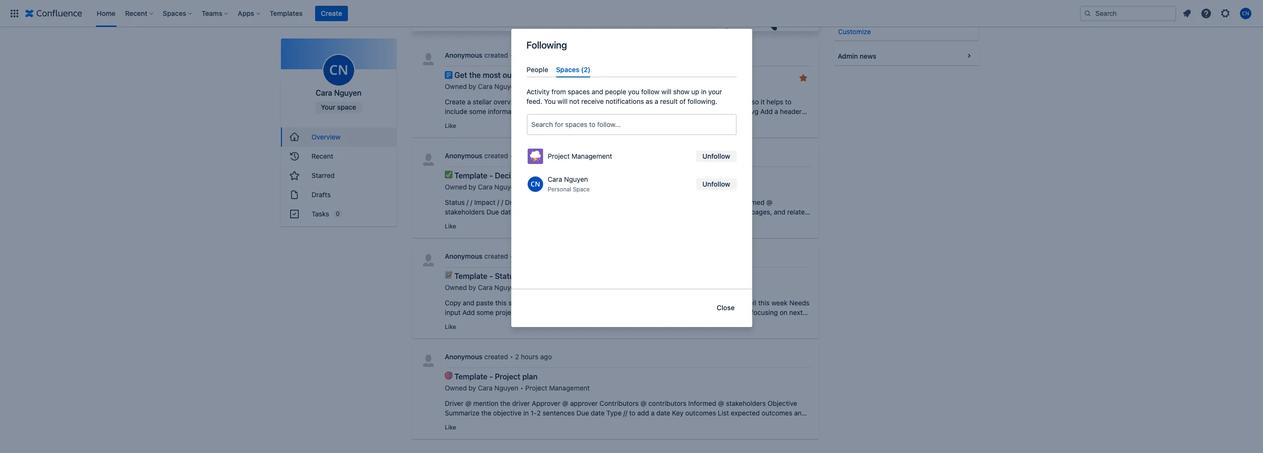 Task type: describe. For each thing, give the bounding box(es) containing it.
the left first
[[573, 98, 583, 106]]

@ up list
[[718, 400, 724, 408]]

• for copy and paste this section for each week. type // to add a date win add a few things that went well this week needs input add some projects or efforts that need more input/help note focus add some areas you'll be focusing on next week \n focus \n notes enter any other thoughts or feelings about this past week important links add any key links tha
[[510, 253, 513, 261]]

add up "past"
[[672, 309, 684, 317]]

metrics
[[472, 419, 495, 427]]

cara for cara nguyen
[[316, 89, 332, 97]]

1 anonymous created • 2 hours ago from the top
[[445, 51, 552, 59]]

in inside activity from spaces and people you follow will show up in your feed. you will not receive notifications as a result of following.
[[701, 88, 707, 96]]

overview up information
[[494, 98, 521, 106]]

people
[[605, 88, 626, 96]]

space down cara nguyen
[[337, 103, 356, 111]]

stellar
[[473, 98, 492, 106]]

project down plan
[[525, 385, 547, 393]]

projects
[[495, 309, 521, 317]]

documentation
[[528, 172, 582, 180]]

visitors.
[[675, 117, 699, 125]]

@ down "template - decision documentation" link
[[526, 199, 532, 207]]

banner containing home
[[0, 0, 1263, 27]]

3 project management link from the top
[[525, 283, 590, 293]]

the up objective
[[500, 400, 510, 408]]

provide
[[445, 227, 468, 236]]

management down 'documentation'
[[549, 183, 590, 191]]

template for template - status report
[[454, 272, 487, 281]]

// inside copy and paste this section for each week. type // to add a date win add a few things that went well this week needs input add some projects or efforts that need more input/help note focus add some areas you'll be focusing on next week \n focus \n notes enter any other thoughts or feelings about this past week important links add any key links tha
[[597, 299, 601, 307]]

your up activity
[[526, 71, 542, 80]]

following
[[527, 40, 567, 51]]

areas
[[705, 309, 722, 317]]

management up not
[[549, 82, 590, 91]]

:white_check_mark: image
[[445, 171, 453, 179]]

is down result
[[674, 107, 679, 116]]

@ up resources
[[611, 199, 617, 207]]

- for decision
[[489, 172, 493, 180]]

copy
[[445, 299, 461, 307]]

contributors inside the status / / impact / / driver @ mention driver approver @ approver contributors @ contributors informed @ stakeholders due date type // to add a date resources type /link to add links to relevant research, pages, and related decisions  relevant data add any data or feedback the team should consider when making this decision.  background provide con
[[697, 199, 735, 207]]

1 horizontal spatial what
[[624, 107, 639, 116]]

@ up summarize at the bottom left of page
[[465, 400, 471, 408]]

apps button
[[235, 6, 264, 21]]

to inside following dialog
[[589, 121, 595, 129]]

activity
[[527, 88, 550, 96]]

date left key on the right bottom
[[656, 410, 670, 418]]

hypothesis
[[743, 419, 777, 427]]

date up the feedback
[[566, 208, 580, 216]]

the up metrics
[[481, 410, 491, 418]]

the left problem
[[619, 419, 630, 427]]

to left relevant
[[686, 208, 692, 216]]

section
[[508, 299, 531, 307]]

your up welcoming
[[641, 107, 655, 116]]

note
[[635, 309, 649, 317]]

cara nguyen link
[[308, 54, 369, 98]]

your up on.
[[714, 98, 727, 106]]

due inside driver @ mention the driver approver @ approver contributors @ contributors informed @ stakeholders objective summarize the objective in 1-2 sentences due date type // to add a date key outcomes list expected outcomes and success metrics status / /  problem statement describe the problem and its impact. include the hypothesis that's driving your w
[[577, 410, 589, 418]]

add inside the status / / impact / / driver @ mention driver approver @ approver contributors @ contributors informed @ stakeholders due date type // to add a date resources type /link to add links to relevant research, pages, and related decisions  relevant data add any data or feedback the team should consider when making this decision.  background provide con
[[522, 218, 534, 226]]

activity from spaces and people you follow will show up in your feed. you will not receive notifications as a result of following.
[[527, 88, 722, 106]]

see
[[652, 98, 663, 106]]

this inside the status / / impact / / driver @ mention driver approver @ approver contributors @ contributors informed @ stakeholders due date type // to add a date resources type /link to add links to relevant research, pages, and related decisions  relevant data add any data or feedback the team should consider when making this decision.  background provide con
[[727, 218, 738, 226]]

home
[[97, 9, 115, 17]]

some inside create a stellar overview the overview is the first page visitors will see when they visit your space, so it helps to include some information on what the space is about and what your team is working on. overview.svg add a header image. this gives your overview visual appeal and makes it welcoming for visitors. explain what the space is for. start like
[[469, 107, 486, 116]]

needs
[[789, 299, 810, 307]]

management up week.
[[549, 284, 590, 292]]

links inside copy and paste this section for each week. type // to add a date win add a few things that went well this week needs input add some projects or efforts that need more input/help note focus add some areas you'll be focusing on next week \n focus \n notes enter any other thoughts or feelings about this past week important links add any key links tha
[[788, 319, 802, 327]]

on inside create a stellar overview the overview is the first page visitors will see when they visit your space, so it helps to include some information on what the space is about and what your team is working on. overview.svg add a header image. this gives your overview visual appeal and makes it welcoming for visitors. explain what the space is for. start like
[[525, 107, 533, 116]]

is right you
[[566, 98, 571, 106]]

0
[[336, 211, 340, 218]]

page
[[599, 98, 615, 106]]

in inside driver @ mention the driver approver @ approver contributors @ contributors informed @ stakeholders objective summarize the objective in 1-2 sentences due date type // to add a date key outcomes list expected outcomes and success metrics status / /  problem statement describe the problem and its impact. include the hypothesis that's driving your w
[[523, 410, 529, 418]]

to inside create a stellar overview the overview is the first page visitors will see when they visit your space, so it helps to include some information on what the space is about and what your team is working on. overview.svg add a header image. this gives your overview visual appeal and makes it welcoming for visitors. explain what the space is for. start like
[[785, 98, 792, 106]]

0 horizontal spatial will
[[558, 97, 568, 106]]

@ up pages,
[[766, 199, 773, 207]]

overview down the the
[[516, 117, 544, 125]]

this up projects
[[495, 299, 507, 307]]

working
[[681, 107, 705, 116]]

notes
[[499, 319, 517, 327]]

type down "template - decision documentation" link
[[516, 208, 532, 216]]

notifications
[[606, 97, 644, 106]]

objective
[[493, 410, 522, 418]]

apps
[[238, 9, 254, 17]]

2 hours ago button for plan
[[515, 353, 552, 362]]

any down focusing
[[763, 319, 774, 327]]

// inside driver @ mention the driver approver @ approver contributors @ contributors informed @ stakeholders objective summarize the objective in 1-2 sentences due date type // to add a date key outcomes list expected outcomes and success metrics status / /  problem statement describe the problem and its impact. include the hypothesis that's driving your w
[[623, 410, 627, 418]]

approver inside driver @ mention the driver approver @ approver contributors @ contributors informed @ stakeholders objective summarize the objective in 1-2 sentences due date type // to add a date key outcomes list expected outcomes and success metrics status / /  problem statement describe the problem and its impact. include the hypothesis that's driving your w
[[532, 400, 560, 408]]

2 hours ago button for report
[[515, 252, 552, 262]]

your down information
[[501, 117, 514, 125]]

create a stellar overview the overview is the first page visitors will see when they visit your space, so it helps to include some information on what the space is about and what your team is working on. overview.svg add a header image. this gives your overview visual appeal and makes it welcoming for visitors. explain what the space is for. start like
[[445, 98, 808, 130]]

on inside copy and paste this section for each week. type // to add a date win add a few things that went well this week needs input add some projects or efforts that need more input/help note focus add some areas you'll be focusing on next week \n focus \n notes enter any other thoughts or feelings about this past week important links add any key links tha
[[780, 309, 788, 317]]

2 horizontal spatial week
[[771, 299, 788, 307]]

owned for template - decision documentation
[[445, 183, 467, 191]]

success
[[445, 419, 470, 427]]

1 horizontal spatial focus
[[651, 309, 670, 317]]

search image
[[1084, 9, 1092, 17]]

a up "input/help"
[[625, 299, 628, 307]]

create for create
[[321, 9, 342, 17]]

report
[[520, 272, 542, 281]]

add up 'consider' at the right
[[656, 208, 668, 216]]

type left /link
[[617, 208, 632, 216]]

get the most out of your team space link
[[454, 70, 587, 80]]

@ up problem
[[641, 400, 647, 408]]

like for template - project plan
[[445, 425, 456, 432]]

1 anonymous from the top
[[445, 51, 482, 59]]

1 vertical spatial status
[[495, 272, 518, 281]]

owned by for template - decision documentation
[[445, 183, 478, 191]]

follow...
[[597, 121, 621, 129]]

the down expected at the right bottom of the page
[[731, 419, 741, 427]]

1 hours from the top
[[521, 51, 538, 59]]

some down things
[[686, 309, 703, 317]]

template - project plan
[[454, 373, 538, 382]]

a down helps at the right top
[[775, 107, 778, 116]]

ago for documentation
[[540, 152, 552, 160]]

enter
[[519, 319, 535, 327]]

the inside the status / / impact / / driver @ mention driver approver @ approver contributors @ contributors informed @ stakeholders due date type // to add a date resources type /link to add links to relevant research, pages, and related decisions  relevant data add any data or feedback the team should consider when making this decision.  background provide con
[[604, 218, 614, 226]]

get the most out of your team space
[[454, 71, 585, 80]]

describe
[[590, 419, 618, 427]]

input/help
[[602, 309, 633, 317]]

• for status / / impact / / driver @ mention driver approver @ approver contributors @ contributors informed @ stakeholders due date type // to add a date resources type /link to add links to relevant research, pages, and related decisions  relevant data add any data or feedback the team should consider when making this decision.  background provide con
[[510, 152, 513, 160]]

owned for get the most out of your team space
[[445, 82, 467, 91]]

statement
[[556, 419, 588, 427]]

cara nguyen
[[316, 89, 362, 97]]

Search field
[[1080, 6, 1176, 21]]

global element
[[6, 0, 1080, 27]]

visit
[[699, 98, 712, 106]]

and left makes
[[588, 117, 599, 125]]

spaces button
[[160, 6, 196, 21]]

spaces for and
[[568, 88, 590, 96]]

the right get
[[469, 71, 481, 80]]

drafts
[[312, 191, 331, 199]]

/link
[[634, 208, 646, 216]]

follow
[[641, 88, 660, 96]]

objective
[[768, 400, 797, 408]]

template - decision documentation
[[454, 172, 582, 180]]

1 data from the left
[[506, 218, 520, 226]]

this up focusing
[[758, 299, 770, 307]]

template - decision documentation link
[[454, 171, 584, 181]]

like for template - decision documentation
[[445, 223, 456, 230]]

is down first
[[584, 107, 589, 116]]

0 horizontal spatial it
[[623, 117, 627, 125]]

or inside the status / / impact / / driver @ mention driver approver @ approver contributors @ contributors informed @ stakeholders due date type // to add a date resources type /link to add links to relevant research, pages, and related decisions  relevant data add any data or feedback the team should consider when making this decision.  background provide con
[[565, 218, 571, 226]]

for inside copy and paste this section for each week. type // to add a date win add a few things that went well this week needs input add some projects or efforts that need more input/help note focus add some areas you'll be focusing on next week \n focus \n notes enter any other thoughts or feelings about this past week important links add any key links tha
[[533, 299, 542, 307]]

like button for template - decision documentation
[[445, 223, 456, 231]]

to down 'documentation'
[[539, 208, 546, 216]]

a inside the status / / impact / / driver @ mention driver approver @ approver contributors @ contributors informed @ stakeholders due date type // to add a date resources type /link to add links to relevant research, pages, and related decisions  relevant data add any data or feedback the team should consider when making this decision.  background provide con
[[561, 208, 565, 216]]

project left plan
[[495, 373, 520, 382]]

to inside copy and paste this section for each week. type // to add a date win add a few things that went well this week needs input add some projects or efforts that need more input/help note focus add some areas you'll be focusing on next week \n focus \n notes enter any other thoughts or feelings about this past week important links add any key links tha
[[603, 299, 609, 307]]

starred link
[[281, 166, 403, 186]]

2 hours ago button for documentation
[[515, 151, 552, 161]]

status / / impact / / driver @ mention driver approver @ approver contributors @ contributors informed @ stakeholders due date type // to add a date resources type /link to add links to relevant research, pages, and related decisions  relevant data add any data or feedback the team should consider when making this decision.  background provide con
[[445, 199, 809, 236]]

0 horizontal spatial what
[[535, 107, 550, 116]]

space up from
[[563, 71, 585, 80]]

any down efforts
[[537, 319, 548, 327]]

anonymous for template - decision documentation
[[445, 152, 482, 160]]

0 horizontal spatial focus
[[471, 319, 489, 327]]

2 project management link from the top
[[525, 183, 590, 192]]

start
[[793, 117, 808, 125]]

owned by for template - project plan
[[445, 385, 478, 393]]

project down "template - decision documentation" link
[[525, 183, 547, 191]]

space down so at the top right of the page
[[754, 117, 772, 125]]

personal
[[548, 186, 571, 193]]

drafts link
[[281, 186, 403, 205]]

add inside driver @ mention the driver approver @ approver contributors @ contributors informed @ stakeholders objective summarize the objective in 1-2 sentences due date type // to add a date key outcomes list expected outcomes and success metrics status / /  problem statement describe the problem and its impact. include the hypothesis that's driving your w
[[637, 410, 649, 418]]

first
[[585, 98, 597, 106]]

decision
[[495, 172, 526, 180]]

w
[[483, 429, 489, 437]]

like for template - status report
[[445, 324, 456, 331]]

few
[[679, 299, 691, 307]]

anonymous image for template - project plan
[[421, 354, 436, 369]]

thoughts
[[568, 319, 596, 327]]

to inside driver @ mention the driver approver @ approver contributors @ contributors informed @ stakeholders objective summarize the objective in 1-2 sentences due date type // to add a date key outcomes list expected outcomes and success metrics status / /  problem statement describe the problem and its impact. include the hypothesis that's driving your w
[[629, 410, 636, 418]]

mention inside driver @ mention the driver approver @ approver contributors @ contributors informed @ stakeholders objective summarize the objective in 1-2 sentences due date type // to add a date key outcomes list expected outcomes and success metrics status / /  problem statement describe the problem and its impact. include the hypothesis that's driving your w
[[473, 400, 498, 408]]

management up 'sentences'
[[549, 385, 590, 393]]

gives
[[482, 117, 499, 125]]

some down paste
[[477, 309, 494, 317]]

helps
[[767, 98, 783, 106]]

add right win
[[660, 299, 672, 307]]

this left "past"
[[652, 319, 663, 327]]

is left for.
[[774, 117, 779, 125]]

date down decision
[[501, 208, 515, 216]]

none text field inside following dialog
[[531, 120, 533, 130]]

anonymous image for template - status report
[[421, 253, 436, 268]]

0 vertical spatial team
[[544, 71, 562, 80]]

your inside activity from spaces and people you follow will show up in your feed. you will not receive notifications as a result of following.
[[708, 88, 722, 96]]

recent
[[312, 152, 334, 160]]

template - status report
[[454, 272, 542, 281]]

space up appeal
[[564, 107, 582, 116]]

went
[[728, 299, 743, 307]]

due inside the status / / impact / / driver @ mention driver approver @ approver contributors @ contributors informed @ stakeholders due date type // to add a date resources type /link to add links to relevant research, pages, and related decisions  relevant data add any data or feedback the team should consider when making this decision.  background provide con
[[487, 208, 499, 216]]

1-
[[531, 410, 537, 418]]

to right /link
[[648, 208, 654, 216]]

a left few
[[674, 299, 678, 307]]

add down be
[[749, 319, 761, 327]]

key
[[672, 410, 684, 418]]

like button for template - project plan
[[445, 425, 456, 432]]

@ up 'sentences'
[[562, 400, 568, 408]]

for inside following dialog
[[555, 121, 563, 129]]

by for template - status report
[[469, 284, 476, 292]]

and left its
[[659, 419, 670, 427]]

out
[[503, 71, 514, 80]]

template for template - project plan
[[454, 373, 487, 382]]

• down report
[[520, 284, 523, 292]]

• down plan
[[520, 385, 523, 393]]

(2)
[[581, 66, 591, 74]]

visitors
[[616, 98, 639, 106]]

con
[[470, 227, 482, 236]]

feelings
[[606, 319, 631, 327]]

sentences
[[543, 410, 575, 418]]

@ up relevant
[[689, 199, 695, 207]]

informed inside driver @ mention the driver approver @ approver contributors @ contributors informed @ stakeholders objective summarize the objective in 1-2 sentences due date type // to add a date key outcomes list expected outcomes and success metrics status / /  problem statement describe the problem and its impact. include the hypothesis that's driving your w
[[688, 400, 716, 408]]

stakeholders inside the status / / impact / / driver @ mention driver approver @ approver contributors @ contributors informed @ stakeholders due date type // to add a date resources type /link to add links to relevant research, pages, and related decisions  relevant data add any data or feedback the team should consider when making this decision.  background provide con
[[445, 208, 485, 216]]

// inside the status / / impact / / driver @ mention driver approver @ approver contributors @ contributors informed @ stakeholders due date type // to add a date resources type /link to add links to relevant research, pages, and related decisions  relevant data add any data or feedback the team should consider when making this decision.  background provide con
[[533, 208, 537, 216]]

your space
[[321, 103, 356, 111]]

date up describe
[[591, 410, 605, 418]]

of inside activity from spaces and people you follow will show up in your feed. you will not receive notifications as a result of following.
[[680, 97, 686, 106]]

explain
[[701, 117, 723, 125]]

people
[[527, 66, 548, 74]]

add down personal
[[547, 208, 559, 216]]

1 outcomes from the left
[[685, 410, 716, 418]]

key
[[776, 319, 786, 327]]

0 vertical spatial of
[[516, 71, 524, 80]]

project up "feed."
[[525, 82, 547, 91]]

2 for status
[[515, 253, 519, 261]]

the up visual
[[552, 107, 562, 116]]

by for template - decision documentation
[[469, 183, 476, 191]]

your inside driver @ mention the driver approver @ approver contributors @ contributors informed @ stakeholders objective summarize the objective in 1-2 sentences due date type // to add a date key outcomes list expected outcomes and success metrics status / /  problem statement describe the problem and its impact. include the hypothesis that's driving your w
[[468, 429, 482, 437]]

up
[[691, 88, 699, 96]]

about inside create a stellar overview the overview is the first page visitors will see when they visit your space, so it helps to include some information on what the space is about and what your team is working on. overview.svg add a header image. this gives your overview visual appeal and makes it welcoming for visitors. explain what the space is for. start like
[[591, 107, 609, 116]]

create link
[[315, 6, 348, 21]]

project down report
[[525, 284, 547, 292]]

be
[[742, 309, 749, 317]]

the
[[523, 98, 535, 106]]

decisions
[[445, 218, 474, 226]]

appeal
[[565, 117, 586, 125]]

they
[[684, 98, 697, 106]]

any inside the status / / impact / / driver @ mention driver approver @ approver contributors @ contributors informed @ stakeholders due date type // to add a date resources type /link to add links to relevant research, pages, and related decisions  relevant data add any data or feedback the team should consider when making this decision.  background provide con
[[536, 218, 547, 226]]

overview down from
[[537, 98, 564, 106]]



Task type: locate. For each thing, give the bounding box(es) containing it.
template - status report link
[[454, 272, 544, 281]]

anonymous created • 2 hours ago for status
[[445, 253, 552, 261]]

1 vertical spatial spaces
[[565, 121, 587, 129]]

3 created from the top
[[484, 253, 508, 261]]

4 like from the top
[[445, 425, 456, 432]]

0 horizontal spatial approver
[[532, 400, 560, 408]]

2 horizontal spatial or
[[598, 319, 604, 327]]

1 \n from the left
[[463, 319, 469, 327]]

stakeholders inside driver @ mention the driver approver @ approver contributors @ contributors informed @ stakeholders objective summarize the objective in 1-2 sentences due date type // to add a date key outcomes list expected outcomes and success metrics status / /  problem statement describe the problem and its impact. include the hypothesis that's driving your w
[[726, 400, 766, 408]]

0 vertical spatial template
[[454, 172, 487, 180]]

mention down personal
[[533, 199, 559, 207]]

4 by from the top
[[469, 385, 476, 393]]

like button for template - status report
[[445, 324, 456, 332]]

1 horizontal spatial approver
[[580, 199, 609, 207]]

0 vertical spatial spaces
[[568, 88, 590, 96]]

unfollow
[[702, 152, 730, 161], [702, 180, 730, 189]]

what
[[535, 107, 550, 116], [624, 107, 639, 116], [725, 117, 740, 125]]

1 horizontal spatial spaces
[[556, 66, 579, 74]]

cara
[[316, 89, 332, 97], [548, 176, 562, 184]]

cara inside cara nguyen link
[[316, 89, 332, 97]]

tha
[[445, 328, 455, 336]]

1 horizontal spatial nguyen
[[564, 176, 588, 184]]

links inside the status / / impact / / driver @ mention driver approver @ approver contributors @ contributors informed @ stakeholders due date type // to add a date resources type /link to add links to relevant research, pages, and related decisions  relevant data add any data or feedback the team should consider when making this decision.  background provide con
[[670, 208, 684, 216]]

following dialog
[[511, 29, 752, 328]]

hours for documentation
[[521, 152, 538, 160]]

3 like button from the top
[[445, 324, 456, 332]]

0 horizontal spatial cara
[[316, 89, 332, 97]]

create for create a stellar overview the overview is the first page visitors will see when they visit your space, so it helps to include some information on what the space is about and what your team is working on. overview.svg add a header image. this gives your overview visual appeal and makes it welcoming for visitors. explain what the space is for. start like
[[445, 98, 466, 106]]

hours for report
[[521, 253, 538, 261]]

status inside the status / / impact / / driver @ mention driver approver @ approver contributors @ contributors informed @ stakeholders due date type // to add a date resources type /link to add links to relevant research, pages, and related decisions  relevant data add any data or feedback the team should consider when making this decision.  background provide con
[[445, 199, 465, 207]]

0 vertical spatial spaces
[[163, 9, 186, 17]]

1 anonymous image from the top
[[421, 152, 436, 168]]

what down you
[[535, 107, 550, 116]]

spaces inside popup button
[[163, 9, 186, 17]]

spaces inside tab list
[[556, 66, 579, 74]]

well
[[744, 299, 757, 307]]

search
[[531, 121, 553, 129]]

get
[[454, 71, 467, 80]]

a left stellar
[[467, 98, 471, 106]]

nguyen for cara nguyen personal space
[[564, 176, 588, 184]]

add down helps at the right top
[[760, 107, 773, 116]]

about down page
[[591, 107, 609, 116]]

contributors inside driver @ mention the driver approver @ approver contributors @ contributors informed @ stakeholders objective summarize the objective in 1-2 sentences due date type // to add a date key outcomes list expected outcomes and success metrics status / /  problem statement describe the problem and its impact. include the hypothesis that's driving your w
[[648, 400, 686, 408]]

0 horizontal spatial approver
[[570, 400, 598, 408]]

input
[[445, 309, 461, 317]]

when inside the status / / impact / / driver @ mention driver approver @ approver contributors @ contributors informed @ stakeholders due date type // to add a date resources type /link to add links to relevant research, pages, and related decisions  relevant data add any data or feedback the team should consider when making this decision.  background provide con
[[684, 218, 701, 226]]

created for decision
[[484, 152, 508, 160]]

your left the w
[[468, 429, 482, 437]]

2 anonymous image from the top
[[421, 253, 436, 268]]

create up the include
[[445, 98, 466, 106]]

0 vertical spatial informed
[[737, 199, 765, 207]]

1 owned by from the top
[[445, 82, 478, 91]]

a inside driver @ mention the driver approver @ approver contributors @ contributors informed @ stakeholders objective summarize the objective in 1-2 sentences due date type // to add a date key outcomes list expected outcomes and success metrics status / /  problem statement describe the problem and its impact. include the hypothesis that's driving your w
[[651, 410, 655, 418]]

1 horizontal spatial \n
[[491, 319, 497, 327]]

unstar image
[[798, 72, 809, 84]]

owned
[[445, 82, 467, 91], [445, 183, 467, 191], [445, 284, 467, 292], [445, 385, 467, 393]]

owned down :white_check_mark: image
[[445, 183, 467, 191]]

include
[[445, 107, 467, 116]]

spaces
[[163, 9, 186, 17], [556, 66, 579, 74]]

space,
[[729, 98, 750, 106]]

on up key
[[780, 309, 788, 317]]

• project management for template - status report
[[520, 284, 590, 292]]

0 vertical spatial or
[[565, 218, 571, 226]]

or
[[565, 218, 571, 226], [523, 309, 529, 317], [598, 319, 604, 327]]

anonymous created • 2 hours ago for project
[[445, 353, 552, 361]]

and inside copy and paste this section for each week. type // to add a date win add a few things that went well this week needs input add some projects or efforts that need more input/help note focus add some areas you'll be focusing on next week \n focus \n notes enter any other thoughts or feelings about this past week important links add any key links tha
[[463, 299, 474, 307]]

2 ago from the top
[[540, 152, 552, 160]]

important
[[699, 319, 729, 327]]

contributors
[[697, 199, 735, 207], [648, 400, 686, 408]]

ago for report
[[540, 253, 552, 261]]

2 up the get the most out of your team space at the top of page
[[515, 51, 519, 59]]

plan
[[522, 373, 538, 382]]

0 vertical spatial stakeholders
[[445, 208, 485, 216]]

for inside create a stellar overview the overview is the first page visitors will see when they visit your space, so it helps to include some information on what the space is about and what your team is working on. overview.svg add a header image. this gives your overview visual appeal and makes it welcoming for visitors. explain what the space is for. start like
[[664, 117, 673, 125]]

owned up copy
[[445, 284, 467, 292]]

0 horizontal spatial due
[[487, 208, 499, 216]]

and up the that's
[[794, 410, 806, 418]]

0 vertical spatial -
[[489, 172, 493, 180]]

by
[[469, 82, 476, 91], [469, 183, 476, 191], [469, 284, 476, 292], [469, 385, 476, 393]]

on down the the
[[525, 107, 533, 116]]

overview link
[[281, 128, 403, 147]]

2 anonymous from the top
[[445, 152, 482, 160]]

status left report
[[495, 272, 518, 281]]

2 anonymous created • 2 hours ago from the top
[[445, 152, 552, 160]]

0 vertical spatial contributors
[[697, 199, 735, 207]]

4 2 hours ago button from the top
[[515, 353, 552, 362]]

add inside create a stellar overview the overview is the first page visitors will see when they visit your space, so it helps to include some information on what the space is about and what your team is working on. overview.svg add a header image. this gives your overview visual appeal and makes it welcoming for visitors. explain what the space is for. start like
[[760, 107, 773, 116]]

1 horizontal spatial it
[[761, 98, 765, 106]]

3 template from the top
[[454, 373, 487, 382]]

will up result
[[661, 88, 671, 96]]

2 2 hours ago button from the top
[[515, 151, 552, 161]]

1 horizontal spatial due
[[577, 410, 589, 418]]

anonymous image for template - decision documentation
[[421, 152, 436, 168]]

and up makes
[[611, 107, 622, 116]]

1 horizontal spatial will
[[641, 98, 651, 106]]

create inside the global element
[[321, 9, 342, 17]]

1 unfollow from the top
[[702, 152, 730, 161]]

1 horizontal spatial create
[[445, 98, 466, 106]]

some up this
[[469, 107, 486, 116]]

2 owned by from the top
[[445, 183, 478, 191]]

add inside copy and paste this section for each week. type // to add a date win add a few things that went well this week needs input add some projects or efforts that need more input/help note focus add some areas you'll be focusing on next week \n focus \n notes enter any other thoughts or feelings about this past week important links add any key links tha
[[611, 299, 623, 307]]

4 ago from the top
[[540, 353, 552, 361]]

anonymous image
[[421, 52, 436, 67]]

cara for cara nguyen personal space
[[548, 176, 562, 184]]

should
[[633, 218, 654, 226]]

2 owned from the top
[[445, 183, 467, 191]]

1 vertical spatial about
[[632, 319, 650, 327]]

you
[[628, 88, 639, 96]]

your
[[321, 103, 336, 111]]

status up decisions
[[445, 199, 465, 207]]

1 vertical spatial unfollow
[[702, 180, 730, 189]]

2 up template - decision documentation
[[515, 152, 519, 160]]

1 owned from the top
[[445, 82, 467, 91]]

1 horizontal spatial about
[[632, 319, 650, 327]]

3 2 hours ago button from the top
[[515, 252, 552, 262]]

nguyen inside cara nguyen personal space
[[564, 176, 588, 184]]

2 horizontal spatial for
[[664, 117, 673, 125]]

4 project management link from the top
[[525, 384, 590, 394]]

contributors inside the status / / impact / / driver @ mention driver approver @ approver contributors @ contributors informed @ stakeholders due date type // to add a date resources type /link to add links to relevant research, pages, and related decisions  relevant data add any data or feedback the team should consider when making this decision.  background provide con
[[648, 199, 687, 207]]

templates
[[270, 9, 303, 17]]

2 hours ago button up plan
[[515, 353, 552, 362]]

week.
[[560, 299, 578, 307]]

making
[[703, 218, 725, 226]]

things
[[692, 299, 712, 307]]

approver inside the status / / impact / / driver @ mention driver approver @ approver contributors @ contributors informed @ stakeholders due date type // to add a date resources type /link to add links to relevant research, pages, and related decisions  relevant data add any data or feedback the team should consider when making this decision.  background provide con
[[580, 199, 609, 207]]

project inside following dialog
[[548, 152, 570, 161]]

created up decision
[[484, 152, 508, 160]]

0 horizontal spatial create
[[321, 9, 342, 17]]

recent link
[[281, 147, 403, 166]]

2 horizontal spatial //
[[623, 410, 627, 418]]

and right pages,
[[774, 208, 785, 216]]

• for driver @ mention the driver approver @ approver contributors @ contributors informed @ stakeholders objective summarize the objective in 1-2 sentences due date type // to add a date key outcomes list expected outcomes and success metrics status / /  problem statement describe the problem and its impact. include the hypothesis that's driving your w
[[510, 353, 513, 361]]

3 ago from the top
[[540, 253, 552, 261]]

1 vertical spatial driver
[[445, 400, 463, 408]]

cara inside cara nguyen personal space
[[548, 176, 562, 184]]

spaces
[[568, 88, 590, 96], [565, 121, 587, 129]]

project management for get the most out of your team space
[[525, 82, 590, 91]]

driver up objective
[[512, 400, 530, 408]]

add right input
[[462, 309, 475, 317]]

2 like from the top
[[445, 223, 456, 230]]

template for template - decision documentation
[[454, 172, 487, 180]]

outcomes down objective
[[762, 410, 792, 418]]

add
[[760, 107, 773, 116], [522, 218, 534, 226], [660, 299, 672, 307], [462, 309, 475, 317], [672, 309, 684, 317], [749, 319, 761, 327]]

owned for template - project plan
[[445, 385, 467, 393]]

- for project
[[489, 373, 493, 382]]

2 unfollow from the top
[[702, 180, 730, 189]]

contributors up 'consider' at the right
[[648, 199, 687, 207]]

about inside copy and paste this section for each week. type // to add a date win add a few things that went well this week needs input add some projects or efforts that need more input/help note focus add some areas you'll be focusing on next week \n focus \n notes enter any other thoughts or feelings about this past week important links add any key links tha
[[632, 319, 650, 327]]

date inside copy and paste this section for each week. type // to add a date win add a few things that went well this week needs input add some projects or efforts that need more input/help note focus add some areas you'll be focusing on next week \n focus \n notes enter any other thoughts or feelings about this past week important links add any key links tha
[[630, 299, 644, 307]]

close button
[[711, 301, 741, 316]]

contributors up key on the right bottom
[[648, 400, 686, 408]]

1 2 hours ago button from the top
[[515, 51, 552, 60]]

project management for template - decision documentation
[[525, 183, 590, 191]]

1 vertical spatial or
[[523, 309, 529, 317]]

2 vertical spatial status
[[497, 419, 517, 427]]

group
[[281, 125, 403, 227]]

driver down personal
[[560, 199, 578, 207]]

anonymous
[[445, 51, 482, 59], [445, 152, 482, 160], [445, 253, 482, 261], [445, 353, 482, 361]]

not
[[569, 97, 580, 106]]

nguyen for cara nguyen
[[334, 89, 362, 97]]

by for template - project plan
[[469, 385, 476, 393]]

created for project
[[484, 353, 508, 361]]

4 like button from the top
[[445, 425, 456, 432]]

on.
[[707, 107, 717, 116]]

4 anonymous created • 2 hours ago from the top
[[445, 353, 552, 361]]

1 horizontal spatial or
[[565, 218, 571, 226]]

0 horizontal spatial team
[[544, 71, 562, 80]]

2 inside driver @ mention the driver approver @ approver contributors @ contributors informed @ stakeholders objective summarize the objective in 1-2 sentences due date type // to add a date key outcomes list expected outcomes and success metrics status / /  problem statement describe the problem and its impact. include the hypothesis that's driving your w
[[537, 410, 541, 418]]

as
[[646, 97, 653, 106]]

anonymous created • 2 hours ago up most
[[445, 51, 552, 59]]

owned up summarize at the bottom left of page
[[445, 385, 467, 393]]

3 - from the top
[[489, 373, 493, 382]]

0 horizontal spatial \n
[[463, 319, 469, 327]]

anonymous created • 2 hours ago up decision
[[445, 152, 552, 160]]

mention up metrics
[[473, 400, 498, 408]]

driver inside the status / / impact / / driver @ mention driver approver @ approver contributors @ contributors informed @ stakeholders due date type // to add a date resources type /link to add links to relevant research, pages, and related decisions  relevant data add any data or feedback the team should consider when making this decision.  background provide con
[[505, 199, 524, 207]]

expected
[[731, 410, 760, 418]]

a up problem
[[651, 410, 655, 418]]

2 vertical spatial or
[[598, 319, 604, 327]]

0 horizontal spatial spaces
[[163, 9, 186, 17]]

driver up summarize at the bottom left of page
[[445, 400, 463, 408]]

links
[[670, 208, 684, 216], [788, 319, 802, 327]]

0 vertical spatial approver
[[618, 199, 646, 207]]

for left appeal
[[555, 121, 563, 129]]

week down input
[[445, 319, 461, 327]]

or up enter
[[523, 309, 529, 317]]

2 vertical spatial team
[[615, 218, 631, 226]]

4 anonymous from the top
[[445, 353, 482, 361]]

1 horizontal spatial cara
[[548, 176, 562, 184]]

2 for project
[[515, 353, 519, 361]]

resources
[[582, 208, 615, 216]]

to up header
[[785, 98, 792, 106]]

visual
[[546, 117, 563, 125]]

your up visit
[[708, 88, 722, 96]]

0 horizontal spatial about
[[591, 107, 609, 116]]

:dart: image
[[445, 373, 453, 380], [445, 373, 453, 380]]

and inside activity from spaces and people you follow will show up in your feed. you will not receive notifications as a result of following.
[[592, 88, 603, 96]]

0 horizontal spatial or
[[523, 309, 529, 317]]

and inside the status / / impact / / driver @ mention driver approver @ approver contributors @ contributors informed @ stakeholders due date type // to add a date resources type /link to add links to relevant research, pages, and related decisions  relevant data add any data or feedback the team should consider when making this decision.  background provide con
[[774, 208, 785, 216]]

• up template - project plan link
[[510, 353, 513, 361]]

to up "input/help"
[[603, 299, 609, 307]]

status inside driver @ mention the driver approver @ approver contributors @ contributors informed @ stakeholders objective summarize the objective in 1-2 sentences due date type // to add a date key outcomes list expected outcomes and success metrics status / /  problem statement describe the problem and its impact. include the hypothesis that's driving your w
[[497, 419, 517, 427]]

owned down get
[[445, 82, 467, 91]]

project management link up you
[[525, 82, 590, 92]]

1 horizontal spatial stakeholders
[[726, 400, 766, 408]]

created for status
[[484, 253, 508, 261]]

0 horizontal spatial contributors
[[648, 400, 686, 408]]

driver inside driver @ mention the driver approver @ approver contributors @ contributors informed @ stakeholders objective summarize the objective in 1-2 sentences due date type // to add a date key outcomes list expected outcomes and success metrics status / /  problem statement describe the problem and its impact. include the hypothesis that's driving your w
[[445, 400, 463, 408]]

4 owned from the top
[[445, 385, 467, 393]]

0 horizontal spatial of
[[516, 71, 524, 80]]

1 vertical spatial create
[[445, 98, 466, 106]]

2 data from the left
[[549, 218, 563, 226]]

status
[[445, 199, 465, 207], [495, 272, 518, 281], [497, 419, 517, 427]]

:pencil: image
[[445, 272, 453, 280], [445, 272, 453, 280]]

type inside driver @ mention the driver approver @ approver contributors @ contributors informed @ stakeholders objective summarize the objective in 1-2 sentences due date type // to add a date key outcomes list expected outcomes and success metrics status / /  problem statement describe the problem and its impact. include the hypothesis that's driving your w
[[606, 410, 622, 418]]

0 horizontal spatial driver
[[512, 400, 530, 408]]

what down visitors
[[624, 107, 639, 116]]

3 by from the top
[[469, 284, 476, 292]]

2 horizontal spatial team
[[656, 107, 672, 116]]

1 horizontal spatial driver
[[560, 199, 578, 207]]

project management link
[[525, 82, 590, 92], [525, 183, 590, 192], [525, 283, 590, 293], [525, 384, 590, 394]]

hours for plan
[[521, 353, 538, 361]]

tab list inside following dialog
[[523, 62, 741, 78]]

3 like from the top
[[445, 324, 456, 331]]

anonymous for template - project plan
[[445, 353, 482, 361]]

banner
[[0, 0, 1263, 27]]

home link
[[94, 6, 118, 21]]

• up template - status report link
[[510, 253, 513, 261]]

0 horizontal spatial week
[[445, 319, 461, 327]]

when
[[665, 98, 682, 106], [684, 218, 701, 226]]

3 owned from the top
[[445, 284, 467, 292]]

0 horizontal spatial for
[[533, 299, 542, 307]]

1 unfollow button from the top
[[696, 151, 737, 163]]

status down objective
[[497, 419, 517, 427]]

spaces inside activity from spaces and people you follow will show up in your feed. you will not receive notifications as a result of following.
[[568, 88, 590, 96]]

//
[[533, 208, 537, 216], [597, 299, 601, 307], [623, 410, 627, 418]]

contributors up describe
[[600, 400, 639, 408]]

2 - from the top
[[489, 272, 493, 281]]

1 vertical spatial template
[[454, 272, 487, 281]]

0 horizontal spatial driver
[[445, 400, 463, 408]]

management
[[549, 82, 590, 91], [572, 152, 612, 161], [549, 183, 590, 191], [549, 284, 590, 292], [549, 385, 590, 393]]

1 • project management from the top
[[520, 284, 590, 292]]

3 anonymous created • 2 hours ago from the top
[[445, 253, 552, 261]]

3 owned by from the top
[[445, 284, 478, 292]]

unfollow up relevant
[[702, 180, 730, 189]]

owned by down :white_check_mark: image
[[445, 183, 478, 191]]

pages,
[[751, 208, 772, 216]]

1 vertical spatial mention
[[473, 400, 498, 408]]

0 vertical spatial driver
[[505, 199, 524, 207]]

driving
[[445, 429, 466, 437]]

1 project management link from the top
[[525, 82, 590, 92]]

1 template from the top
[[454, 172, 487, 180]]

2 like button from the top
[[445, 223, 456, 231]]

hours
[[521, 51, 538, 59], [521, 152, 538, 160], [521, 253, 538, 261], [521, 353, 538, 361]]

2 for decision
[[515, 152, 519, 160]]

:white_check_mark: image
[[445, 171, 453, 179]]

1 vertical spatial • project management
[[520, 385, 590, 393]]

its
[[672, 419, 680, 427]]

2 horizontal spatial what
[[725, 117, 740, 125]]

anonymous created • 2 hours ago for decision
[[445, 152, 552, 160]]

2 by from the top
[[469, 183, 476, 191]]

you
[[544, 97, 556, 106]]

a inside activity from spaces and people you follow will show up in your feed. you will not receive notifications as a result of following.
[[655, 97, 658, 106]]

anonymous for template - status report
[[445, 253, 482, 261]]

like inside create a stellar overview the overview is the first page visitors will see when they visit your space, so it helps to include some information on what the space is about and what your team is working on. overview.svg add a header image. this gives your overview visual appeal and makes it welcoming for visitors. explain what the space is for. start like
[[445, 122, 456, 130]]

2 hours from the top
[[521, 152, 538, 160]]

2 vertical spatial -
[[489, 373, 493, 382]]

0 horizontal spatial informed
[[688, 400, 716, 408]]

1 horizontal spatial data
[[549, 218, 563, 226]]

1 vertical spatial nguyen
[[564, 176, 588, 184]]

- for status
[[489, 272, 493, 281]]

in right up
[[701, 88, 707, 96]]

• project management for template - project plan
[[520, 385, 590, 393]]

from
[[552, 88, 566, 96]]

ago for plan
[[540, 353, 552, 361]]

0 horizontal spatial //
[[533, 208, 537, 216]]

spaces for to
[[565, 121, 587, 129]]

owned by for get the most out of your team space
[[445, 82, 478, 91]]

about
[[591, 107, 609, 116], [632, 319, 650, 327]]

• for create a stellar overview the overview is the first page visitors will see when they visit your space, so it helps to include some information on what the space is about and what your team is working on. overview.svg add a header image. this gives your overview visual appeal and makes it welcoming for visitors. explain what the space is for. start
[[510, 51, 513, 59]]

owned by for template - status report
[[445, 284, 478, 292]]

close
[[717, 304, 735, 312]]

project management inside following dialog
[[548, 152, 612, 161]]

by down template - status report
[[469, 284, 476, 292]]

driver inside driver @ mention the driver approver @ approver contributors @ contributors informed @ stakeholders objective summarize the objective in 1-2 sentences due date type // to add a date key outcomes list expected outcomes and success metrics status / /  problem statement describe the problem and its impact. include the hypothesis that's driving your w
[[512, 400, 530, 408]]

1 vertical spatial spaces
[[556, 66, 579, 74]]

1 like from the top
[[445, 122, 456, 130]]

2 template from the top
[[454, 272, 487, 281]]

1 vertical spatial approver
[[570, 400, 598, 408]]

team left should
[[615, 218, 631, 226]]

tab list containing people
[[523, 62, 741, 78]]

spaces for spaces (2)
[[556, 66, 579, 74]]

- up paste
[[489, 272, 493, 281]]

1 vertical spatial team
[[656, 107, 672, 116]]

tab list
[[523, 62, 741, 78]]

outcomes up impact.
[[685, 410, 716, 418]]

driver down template - decision documentation
[[505, 199, 524, 207]]

the down overview.svg
[[742, 117, 752, 125]]

1 vertical spatial project management
[[548, 152, 612, 161]]

2 vertical spatial anonymous image
[[421, 354, 436, 369]]

0 horizontal spatial data
[[506, 218, 520, 226]]

group containing overview
[[281, 125, 403, 227]]

copy and paste this section for each week. type // to add a date win add a few things that went well this week needs input add some projects or efforts that need more input/help note focus add some areas you'll be focusing on next week \n focus \n notes enter any other thoughts or feelings about this past week important links add any key links tha
[[445, 299, 810, 336]]

informed inside the status / / impact / / driver @ mention driver approver @ approver contributors @ contributors informed @ stakeholders due date type // to add a date resources type /link to add links to relevant research, pages, and related decisions  relevant data add any data or feedback the team should consider when making this decision.  background provide con
[[737, 199, 765, 207]]

1 vertical spatial that
[[553, 309, 566, 317]]

space
[[563, 71, 585, 80], [337, 103, 356, 111], [564, 107, 582, 116], [754, 117, 772, 125]]

0 horizontal spatial that
[[553, 309, 566, 317]]

cara up 'your'
[[316, 89, 332, 97]]

1 vertical spatial when
[[684, 218, 701, 226]]

like button down the include
[[445, 122, 456, 130]]

contributors inside driver @ mention the driver approver @ approver contributors @ contributors informed @ stakeholders objective summarize the objective in 1-2 sentences due date type // to add a date key outcomes list expected outcomes and success metrics status / /  problem statement describe the problem and its impact. include the hypothesis that's driving your w
[[600, 400, 639, 408]]

- left decision
[[489, 172, 493, 180]]

0 vertical spatial • project management
[[520, 284, 590, 292]]

2 \n from the left
[[491, 319, 497, 327]]

settings icon image
[[1220, 7, 1231, 19]]

a right as
[[655, 97, 658, 106]]

2 vertical spatial template
[[454, 373, 487, 382]]

will down follow
[[641, 98, 651, 106]]

• up decision
[[510, 152, 513, 160]]

will inside create a stellar overview the overview is the first page visitors will see when they visit your space, so it helps to include some information on what the space is about and what your team is working on. overview.svg add a header image. this gives your overview visual appeal and makes it welcoming for visitors. explain what the space is for. start like
[[641, 98, 651, 106]]

1 horizontal spatial week
[[681, 319, 697, 327]]

None text field
[[531, 120, 533, 130]]

anonymous image
[[421, 152, 436, 168], [421, 253, 436, 268], [421, 354, 436, 369]]

1 ago from the top
[[540, 51, 552, 59]]

approver up statement
[[570, 400, 598, 408]]

impact.
[[681, 419, 705, 427]]

1 horizontal spatial that
[[713, 299, 726, 307]]

driver
[[560, 199, 578, 207], [512, 400, 530, 408]]

approver up /link
[[618, 199, 646, 207]]

0 vertical spatial contributors
[[648, 199, 687, 207]]

team inside the status / / impact / / driver @ mention driver approver @ approver contributors @ contributors informed @ stakeholders due date type // to add a date resources type /link to add links to relevant research, pages, and related decisions  relevant data add any data or feedback the team should consider when making this decision.  background provide con
[[615, 218, 631, 226]]

0 vertical spatial on
[[525, 107, 533, 116]]

0 vertical spatial create
[[321, 9, 342, 17]]

2 outcomes from the left
[[762, 410, 792, 418]]

when inside create a stellar overview the overview is the first page visitors will see when they visit your space, so it helps to include some information on what the space is about and what your team is working on. overview.svg add a header image. this gives your overview visual appeal and makes it welcoming for visitors. explain what the space is for. start like
[[665, 98, 682, 106]]

3 anonymous image from the top
[[421, 354, 436, 369]]

1 by from the top
[[469, 82, 476, 91]]

created up template - project plan
[[484, 353, 508, 361]]

to
[[785, 98, 792, 106], [589, 121, 595, 129], [539, 208, 546, 216], [648, 208, 654, 216], [686, 208, 692, 216], [603, 299, 609, 307], [629, 410, 636, 418]]

2 created from the top
[[484, 152, 508, 160]]

2
[[515, 51, 519, 59], [515, 152, 519, 160], [515, 253, 519, 261], [515, 353, 519, 361], [537, 410, 541, 418]]

stakeholders
[[445, 208, 485, 216], [726, 400, 766, 408]]

any left the feedback
[[536, 218, 547, 226]]

space
[[573, 186, 590, 193]]

type inside copy and paste this section for each week. type // to add a date win add a few things that went well this week needs input add some projects or efforts that need more input/help note focus add some areas you'll be focusing on next week \n focus \n notes enter any other thoughts or feelings about this past week important links add any key links tha
[[580, 299, 595, 307]]

some
[[469, 107, 486, 116], [477, 309, 494, 317], [686, 309, 703, 317]]

0 vertical spatial focus
[[651, 309, 670, 317]]

4 owned by from the top
[[445, 385, 478, 393]]

2 horizontal spatial will
[[661, 88, 671, 96]]

create right templates
[[321, 9, 342, 17]]

1 created from the top
[[484, 51, 508, 59]]

2 • project management from the top
[[520, 385, 590, 393]]

project management
[[525, 82, 590, 91], [548, 152, 612, 161], [525, 183, 590, 191]]

1 vertical spatial of
[[680, 97, 686, 106]]

next
[[789, 309, 803, 317]]

driver inside the status / / impact / / driver @ mention driver approver @ approver contributors @ contributors informed @ stakeholders due date type // to add a date resources type /link to add links to relevant research, pages, and related decisions  relevant data add any data or feedback the team should consider when making this decision.  background provide con
[[560, 199, 578, 207]]

0 horizontal spatial when
[[665, 98, 682, 106]]

spaces right visual
[[565, 121, 587, 129]]

by for get the most out of your team space
[[469, 82, 476, 91]]

more
[[585, 309, 601, 317]]

spaces for spaces
[[163, 9, 186, 17]]

ago
[[540, 51, 552, 59], [540, 152, 552, 160], [540, 253, 552, 261], [540, 353, 552, 361]]

management inside following dialog
[[572, 152, 612, 161]]

1 horizontal spatial in
[[701, 88, 707, 96]]

2 hours ago button up report
[[515, 252, 552, 262]]

2 hours ago button up "template - decision documentation" link
[[515, 151, 552, 161]]

0 vertical spatial it
[[761, 98, 765, 106]]

starred
[[312, 172, 335, 180]]

data
[[506, 218, 520, 226], [549, 218, 563, 226]]

it right so at the top right of the page
[[761, 98, 765, 106]]

add up "input/help"
[[611, 299, 623, 307]]

approver inside driver @ mention the driver approver @ approver contributors @ contributors informed @ stakeholders objective summarize the objective in 1-2 sentences due date type // to add a date key outcomes list expected outcomes and success metrics status / /  problem statement describe the problem and its impact. include the hypothesis that's driving your w
[[570, 400, 598, 408]]

like button down summarize at the bottom left of page
[[445, 425, 456, 432]]

1 vertical spatial on
[[780, 309, 788, 317]]

approver
[[580, 199, 609, 207], [532, 400, 560, 408]]

contributors up relevant
[[697, 199, 735, 207]]

1 like button from the top
[[445, 122, 456, 130]]

template up paste
[[454, 272, 487, 281]]

4 hours from the top
[[521, 353, 538, 361]]

4 created from the top
[[484, 353, 508, 361]]

1 vertical spatial -
[[489, 272, 493, 281]]

this
[[467, 117, 481, 125]]

search for spaces to follow...
[[531, 121, 621, 129]]

approver inside the status / / impact / / driver @ mention driver approver @ approver contributors @ contributors informed @ stakeholders due date type // to add a date resources type /link to add links to relevant research, pages, and related decisions  relevant data add any data or feedback the team should consider when making this decision.  background provide con
[[618, 199, 646, 207]]

anonymous created • 2 hours ago
[[445, 51, 552, 59], [445, 152, 552, 160], [445, 253, 552, 261], [445, 353, 552, 361]]

most
[[483, 71, 501, 80]]

anonymous down tha
[[445, 353, 482, 361]]

3 anonymous from the top
[[445, 253, 482, 261]]

1 vertical spatial cara
[[548, 176, 562, 184]]

1 - from the top
[[489, 172, 493, 180]]

mention inside the status / / impact / / driver @ mention driver approver @ approver contributors @ contributors informed @ stakeholders due date type // to add a date resources type /link to add links to relevant research, pages, and related decisions  relevant data add any data or feedback the team should consider when making this decision.  background provide con
[[533, 199, 559, 207]]

0 horizontal spatial nguyen
[[334, 89, 362, 97]]

owned for template - status report
[[445, 284, 467, 292]]

create inside create a stellar overview the overview is the first page visitors will see when they visit your space, so it helps to include some information on what the space is about and what your team is working on. overview.svg add a header image. this gives your overview visual appeal and makes it welcoming for visitors. explain what the space is for. start like
[[445, 98, 466, 106]]

2 unfollow button from the top
[[696, 179, 737, 190]]

3 hours from the top
[[521, 253, 538, 261]]

need
[[567, 309, 583, 317]]

1 horizontal spatial approver
[[618, 199, 646, 207]]

0 horizontal spatial stakeholders
[[445, 208, 485, 216]]

1 vertical spatial focus
[[471, 319, 489, 327]]

cara up personal
[[548, 176, 562, 184]]

show
[[673, 88, 690, 96]]

anonymous created • 2 hours ago up template - project plan link
[[445, 353, 552, 361]]

like down input
[[445, 324, 456, 331]]

any
[[536, 218, 547, 226], [537, 319, 548, 327], [763, 319, 774, 327]]

1 vertical spatial driver
[[512, 400, 530, 408]]

overview.svg
[[719, 107, 759, 116]]

confluence image
[[25, 7, 82, 19], [25, 7, 82, 19]]

team inside create a stellar overview the overview is the first page visitors will see when they visit your space, so it helps to include some information on what the space is about and what your team is working on. overview.svg add a header image. this gives your overview visual appeal and makes it welcoming for visitors. explain what the space is for. start like
[[656, 107, 672, 116]]

0 horizontal spatial outcomes
[[685, 410, 716, 418]]

0 vertical spatial when
[[665, 98, 682, 106]]

like left the 'con'
[[445, 223, 456, 230]]

0 vertical spatial due
[[487, 208, 499, 216]]

will
[[661, 88, 671, 96], [558, 97, 568, 106], [641, 98, 651, 106]]

0 vertical spatial that
[[713, 299, 726, 307]]



Task type: vqa. For each thing, say whether or not it's contained in the screenshot.
Worked on
no



